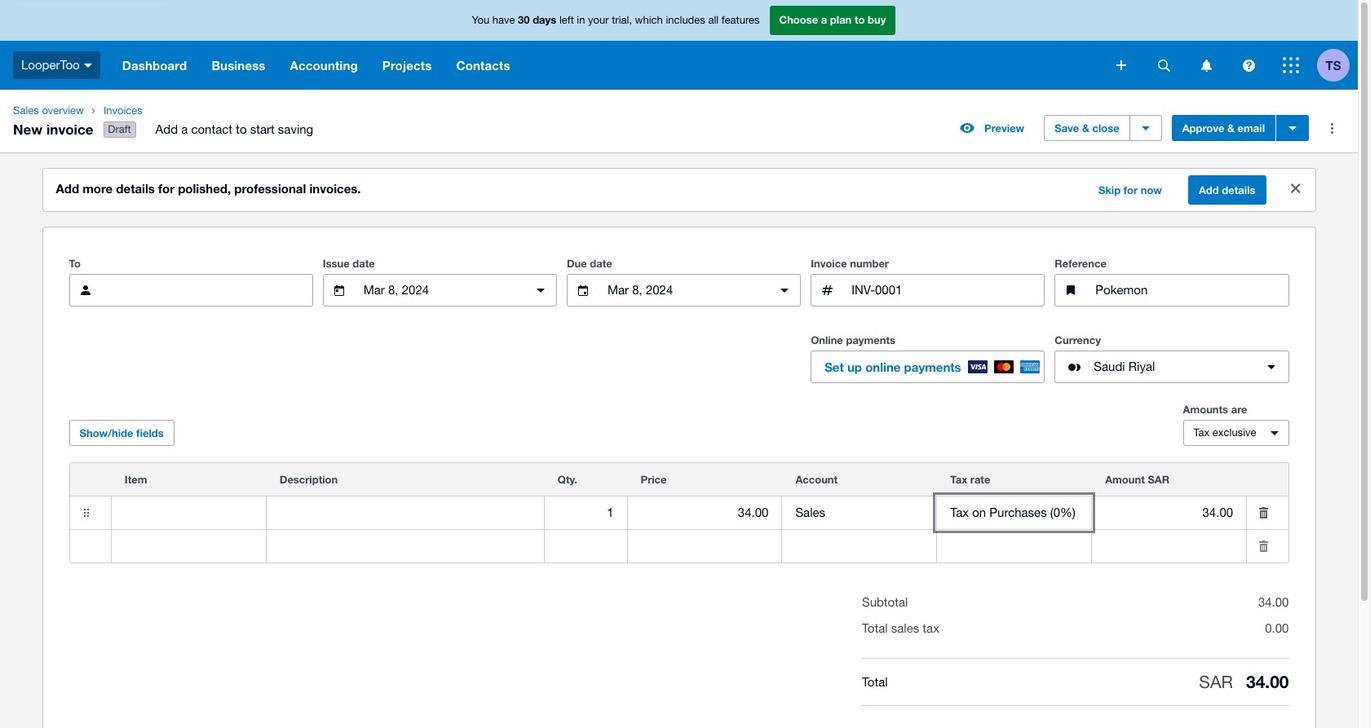 Task type: locate. For each thing, give the bounding box(es) containing it.
loopertoo
[[21, 58, 80, 72]]

banner containing ts
[[0, 0, 1358, 90]]

payments up online
[[846, 334, 896, 347]]

a
[[821, 13, 827, 26], [181, 122, 188, 136]]

0 horizontal spatial svg image
[[1117, 60, 1127, 70]]

0 horizontal spatial a
[[181, 122, 188, 136]]

Invoice number text field
[[850, 275, 1045, 306]]

to left the start
[[236, 122, 247, 136]]

online payments
[[811, 334, 896, 347]]

0 horizontal spatial sar
[[1148, 473, 1170, 486]]

amounts
[[1183, 403, 1229, 416]]

1 horizontal spatial tax
[[1194, 427, 1210, 439]]

1 vertical spatial sar
[[1200, 672, 1234, 692]]

1 horizontal spatial payments
[[904, 360, 962, 375]]

None text field
[[267, 531, 544, 562]]

dashboard link
[[110, 41, 199, 90]]

contact
[[191, 122, 233, 136]]

your
[[588, 14, 609, 26]]

loopertoo button
[[0, 41, 110, 90]]

add
[[155, 122, 178, 136], [56, 181, 79, 196], [1199, 184, 1220, 197]]

remove image
[[1248, 497, 1280, 530]]

2 horizontal spatial svg image
[[1201, 59, 1212, 71]]

1 horizontal spatial more date options image
[[769, 274, 801, 307]]

a left plan
[[821, 13, 827, 26]]

&
[[1083, 122, 1090, 135], [1228, 122, 1235, 135]]

description
[[280, 473, 338, 486]]

1 vertical spatial to
[[236, 122, 247, 136]]

set up online payments button
[[811, 351, 1045, 384]]

show/hide fields
[[80, 427, 164, 440]]

sales overview link
[[7, 103, 90, 119]]

0 horizontal spatial payments
[[846, 334, 896, 347]]

details right more
[[116, 181, 155, 196]]

1 vertical spatial payments
[[904, 360, 962, 375]]

to left buy on the top
[[855, 13, 865, 26]]

0 horizontal spatial add
[[56, 181, 79, 196]]

0 horizontal spatial tax
[[951, 473, 968, 486]]

34.00
[[1259, 596, 1289, 610], [1247, 672, 1289, 693]]

add left more
[[56, 181, 79, 196]]

qty.
[[558, 473, 578, 486]]

for
[[158, 181, 175, 196], [1124, 184, 1138, 197]]

2 horizontal spatial svg image
[[1283, 57, 1300, 73]]

None text field
[[267, 498, 544, 529]]

1 vertical spatial 34.00
[[1247, 672, 1289, 693]]

date for issue date
[[353, 257, 375, 270]]

more date options image
[[525, 274, 557, 307], [769, 274, 801, 307]]

online
[[866, 360, 901, 375]]

2 horizontal spatial add
[[1199, 184, 1220, 197]]

1 total from the top
[[862, 622, 888, 636]]

1 horizontal spatial sar
[[1200, 672, 1234, 692]]

2 more date options image from the left
[[769, 274, 801, 307]]

left
[[560, 14, 574, 26]]

svg image
[[1158, 59, 1170, 71], [1201, 59, 1212, 71], [1117, 60, 1127, 70]]

date right the issue
[[353, 257, 375, 270]]

svg image up email
[[1243, 59, 1255, 71]]

preview
[[985, 122, 1025, 135]]

0 horizontal spatial date
[[353, 257, 375, 270]]

skip for now
[[1099, 184, 1163, 197]]

0 horizontal spatial to
[[236, 122, 247, 136]]

0 vertical spatial to
[[855, 13, 865, 26]]

34.00 for subtotal
[[1259, 596, 1289, 610]]

svg image inside loopertoo popup button
[[84, 63, 92, 68]]

invoices link
[[97, 103, 326, 119]]

1 horizontal spatial add
[[155, 122, 178, 136]]

choose a plan to buy
[[780, 13, 886, 26]]

online
[[811, 334, 843, 347]]

svg image left the ts
[[1283, 57, 1300, 73]]

price
[[641, 473, 667, 486]]

more
[[83, 181, 113, 196]]

ts
[[1326, 58, 1342, 72]]

tax exclusive button
[[1183, 420, 1289, 446]]

1 vertical spatial total
[[862, 675, 888, 689]]

tax left rate
[[951, 473, 968, 486]]

choose
[[780, 13, 818, 26]]

sales
[[13, 104, 39, 117]]

saudi
[[1094, 360, 1126, 374]]

subtotal
[[862, 596, 908, 610]]

date
[[353, 257, 375, 270], [590, 257, 613, 270]]

1 horizontal spatial date
[[590, 257, 613, 270]]

svg image
[[1283, 57, 1300, 73], [1243, 59, 1255, 71], [84, 63, 92, 68]]

a for plan
[[821, 13, 827, 26]]

34.00 down 0.00
[[1247, 672, 1289, 693]]

None field
[[112, 498, 266, 529], [545, 498, 627, 529], [628, 498, 782, 529], [783, 498, 937, 529], [938, 498, 1092, 529], [1093, 498, 1247, 529], [112, 531, 266, 562], [545, 531, 627, 562], [628, 531, 782, 562], [1093, 531, 1247, 562], [112, 498, 266, 529], [545, 498, 627, 529], [628, 498, 782, 529], [783, 498, 937, 529], [938, 498, 1092, 529], [1093, 498, 1247, 529], [112, 531, 266, 562], [545, 531, 627, 562], [628, 531, 782, 562], [1093, 531, 1247, 562]]

1 horizontal spatial a
[[821, 13, 827, 26]]

total down total sales tax
[[862, 675, 888, 689]]

invoice line item list element
[[69, 463, 1289, 564]]

1 date from the left
[[353, 257, 375, 270]]

tax for tax exclusive
[[1194, 427, 1210, 439]]

2 date from the left
[[590, 257, 613, 270]]

2 & from the left
[[1228, 122, 1235, 135]]

& right save
[[1083, 122, 1090, 135]]

total
[[862, 622, 888, 636], [862, 675, 888, 689]]

1 horizontal spatial for
[[1124, 184, 1138, 197]]

dashboard
[[122, 58, 187, 73]]

trial,
[[612, 14, 632, 26]]

0 vertical spatial a
[[821, 13, 827, 26]]

banner
[[0, 0, 1358, 90]]

days
[[533, 13, 557, 26]]

projects
[[382, 58, 432, 73]]

0 vertical spatial sar
[[1148, 473, 1170, 486]]

add inside button
[[1199, 184, 1220, 197]]

tax inside invoice line item list element
[[951, 473, 968, 486]]

add right now
[[1199, 184, 1220, 197]]

you have 30 days left in your trial, which includes all features
[[472, 13, 760, 26]]

buy
[[868, 13, 886, 26]]

exclusive
[[1213, 427, 1257, 439]]

tax for tax rate
[[951, 473, 968, 486]]

currency
[[1055, 334, 1101, 347]]

set up online payments
[[825, 360, 962, 375]]

account
[[796, 473, 838, 486]]

1 vertical spatial tax
[[951, 473, 968, 486]]

2 total from the top
[[862, 675, 888, 689]]

payments inside popup button
[[904, 360, 962, 375]]

34.00 up 0.00
[[1259, 596, 1289, 610]]

total down "subtotal"
[[862, 622, 888, 636]]

details left close button
[[1222, 184, 1256, 197]]

a left contact
[[181, 122, 188, 136]]

0 horizontal spatial more date options image
[[525, 274, 557, 307]]

issue
[[323, 257, 350, 270]]

0 horizontal spatial svg image
[[84, 63, 92, 68]]

tax down amounts
[[1194, 427, 1210, 439]]

for left now
[[1124, 184, 1138, 197]]

add for add more details for polished, professional invoices.
[[56, 181, 79, 196]]

tax inside the tax exclusive popup button
[[1194, 427, 1210, 439]]

1 & from the left
[[1083, 122, 1090, 135]]

1 horizontal spatial to
[[855, 13, 865, 26]]

1 vertical spatial a
[[181, 122, 188, 136]]

preview button
[[951, 115, 1035, 141]]

1 more date options image from the left
[[525, 274, 557, 307]]

date right due
[[590, 257, 613, 270]]

to
[[69, 257, 81, 270]]

new
[[13, 120, 43, 138]]

sar
[[1148, 473, 1170, 486], [1200, 672, 1234, 692]]

1 horizontal spatial details
[[1222, 184, 1256, 197]]

you
[[472, 14, 490, 26]]

1 horizontal spatial &
[[1228, 122, 1235, 135]]

includes
[[666, 14, 706, 26]]

0 vertical spatial 34.00
[[1259, 596, 1289, 610]]

to for plan
[[855, 13, 865, 26]]

add left contact
[[155, 122, 178, 136]]

invoices.
[[310, 181, 361, 196]]

total for total
[[862, 675, 888, 689]]

payments right online
[[904, 360, 962, 375]]

34.00 for sar
[[1247, 672, 1289, 693]]

for left the polished, at the top
[[158, 181, 175, 196]]

svg image right loopertoo at the left of the page
[[84, 63, 92, 68]]

payments
[[846, 334, 896, 347], [904, 360, 962, 375]]

0 horizontal spatial &
[[1083, 122, 1090, 135]]

email
[[1238, 122, 1265, 135]]

0 vertical spatial tax
[[1194, 427, 1210, 439]]

0 horizontal spatial for
[[158, 181, 175, 196]]

none text field inside invoice line item list element
[[267, 498, 544, 529]]

start
[[250, 122, 275, 136]]

0 vertical spatial total
[[862, 622, 888, 636]]

tax
[[1194, 427, 1210, 439], [951, 473, 968, 486]]

due
[[567, 257, 587, 270]]

rate
[[971, 473, 991, 486]]

& left email
[[1228, 122, 1235, 135]]

details
[[116, 181, 155, 196], [1222, 184, 1256, 197]]

none text field inside invoice line item list element
[[267, 531, 544, 562]]

which
[[635, 14, 663, 26]]



Task type: describe. For each thing, give the bounding box(es) containing it.
tax rate
[[951, 473, 991, 486]]

details inside button
[[1222, 184, 1256, 197]]

& for email
[[1228, 122, 1235, 135]]

amount sar
[[1106, 473, 1170, 486]]

add for add a contact to start saving
[[155, 122, 178, 136]]

riyal
[[1129, 360, 1156, 374]]

save & close
[[1055, 122, 1120, 135]]

number
[[850, 257, 889, 270]]

total for total sales tax
[[862, 622, 888, 636]]

invoice
[[46, 120, 93, 138]]

add details button
[[1189, 176, 1267, 205]]

skip
[[1099, 184, 1121, 197]]

more line item options element
[[1248, 464, 1289, 496]]

0 vertical spatial payments
[[846, 334, 896, 347]]

remove image
[[1248, 530, 1280, 563]]

for inside the skip for now button
[[1124, 184, 1138, 197]]

projects button
[[370, 41, 444, 90]]

tax exclusive
[[1194, 427, 1257, 439]]

1 horizontal spatial svg image
[[1243, 59, 1255, 71]]

sar inside invoice line item list element
[[1148, 473, 1170, 486]]

more date options image for issue date
[[525, 274, 557, 307]]

business button
[[199, 41, 278, 90]]

date for due date
[[590, 257, 613, 270]]

more date options image for due date
[[769, 274, 801, 307]]

due date
[[567, 257, 613, 270]]

0 horizontal spatial details
[[116, 181, 155, 196]]

invoices
[[104, 104, 143, 117]]

amount
[[1106, 473, 1145, 486]]

add for add details
[[1199, 184, 1220, 197]]

add details
[[1199, 184, 1256, 197]]

approve & email button
[[1172, 115, 1276, 141]]

saving
[[278, 122, 313, 136]]

polished,
[[178, 181, 231, 196]]

add more details for polished, professional invoices.
[[56, 181, 361, 196]]

in
[[577, 14, 585, 26]]

sales
[[892, 622, 920, 636]]

overview
[[42, 104, 84, 117]]

add a contact to start saving
[[155, 122, 313, 136]]

show/hide fields button
[[69, 420, 174, 446]]

invoice number element
[[811, 274, 1045, 307]]

ts button
[[1318, 41, 1358, 90]]

professional
[[234, 181, 306, 196]]

amounts are
[[1183, 403, 1248, 416]]

approve & email
[[1183, 122, 1265, 135]]

tax
[[923, 622, 940, 636]]

close button
[[1280, 172, 1312, 205]]

invoice
[[811, 257, 847, 270]]

save
[[1055, 122, 1080, 135]]

to for contact
[[236, 122, 247, 136]]

contact element
[[69, 274, 313, 307]]

are
[[1232, 403, 1248, 416]]

contacts button
[[444, 41, 523, 90]]

close
[[1093, 122, 1120, 135]]

saudi riyal button
[[1055, 351, 1289, 384]]

1 horizontal spatial svg image
[[1158, 59, 1170, 71]]

issue date
[[323, 257, 375, 270]]

saudi riyal
[[1094, 360, 1156, 374]]

all
[[709, 14, 719, 26]]

& for close
[[1083, 122, 1090, 135]]

To text field
[[108, 275, 312, 306]]

features
[[722, 14, 760, 26]]

business
[[212, 58, 266, 73]]

Due date text field
[[606, 275, 762, 306]]

fields
[[136, 427, 164, 440]]

now
[[1141, 184, 1163, 197]]

up
[[848, 360, 862, 375]]

total sales tax
[[862, 622, 940, 636]]

Reference text field
[[1094, 275, 1289, 306]]

close image
[[1291, 184, 1301, 193]]

invoice number
[[811, 257, 889, 270]]

Issue date text field
[[362, 275, 518, 306]]

accounting
[[290, 58, 358, 73]]

show/hide
[[80, 427, 133, 440]]

a for contact
[[181, 122, 188, 136]]

30
[[518, 13, 530, 26]]

contacts
[[456, 58, 510, 73]]

have
[[493, 14, 515, 26]]

reference
[[1055, 257, 1107, 270]]

set
[[825, 360, 844, 375]]

draft
[[108, 123, 131, 136]]

approve
[[1183, 122, 1225, 135]]

plan
[[830, 13, 852, 26]]

accounting button
[[278, 41, 370, 90]]

item
[[125, 473, 147, 486]]

drag and drop line image
[[70, 497, 102, 530]]

new invoice
[[13, 120, 93, 138]]

0.00
[[1266, 622, 1289, 636]]

more invoice options image
[[1316, 112, 1349, 145]]



Task type: vqa. For each thing, say whether or not it's contained in the screenshot.
2nd Status
no



